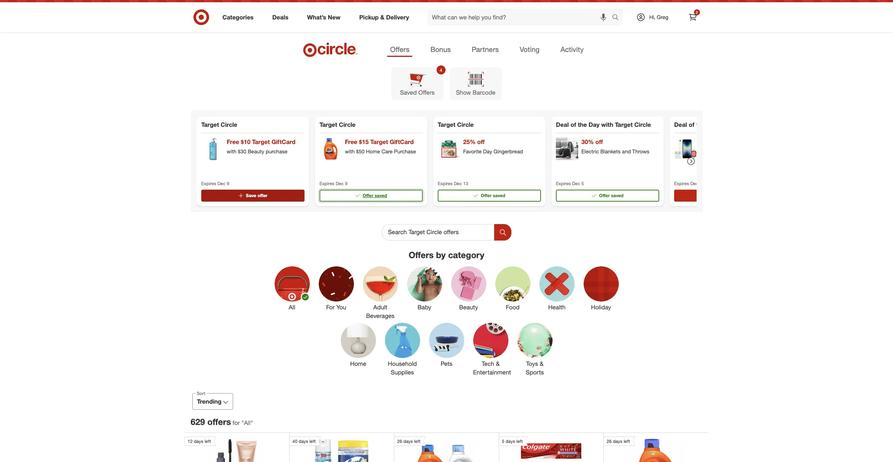 Task type: locate. For each thing, give the bounding box(es) containing it.
offer for electric
[[599, 193, 610, 198]]

4 dec from the left
[[572, 181, 580, 186]]

offer right save
[[257, 193, 267, 198]]

free $15 target giftcard  with $50 home care purchase image
[[320, 138, 342, 160]]

2 circle from the left
[[339, 121, 356, 128]]

26 days left
[[397, 439, 421, 444], [607, 439, 631, 444]]

& for tech
[[496, 360, 500, 368]]

of up 20% off target certified refurbished apple product image at top right
[[689, 121, 695, 128]]

dec
[[217, 181, 226, 186], [336, 181, 344, 186], [454, 181, 462, 186], [572, 181, 580, 186], [691, 181, 699, 186]]

of up 30% off electric blankets and throws image
[[571, 121, 576, 128]]

26
[[397, 439, 402, 444], [607, 439, 612, 444]]

& right toys
[[540, 360, 544, 368]]

1 offer from the left
[[363, 193, 373, 198]]

1 off from the left
[[477, 138, 485, 146]]

with inside free $10 target giftcard with $30 beauty purchase
[[227, 148, 236, 155]]

3 days from the left
[[404, 439, 413, 444]]

categories
[[223, 13, 254, 21]]

household supplies
[[388, 360, 417, 376]]

2 expires dec 5 from the left
[[675, 181, 703, 186]]

1 horizontal spatial of
[[689, 121, 695, 128]]

deal up 30% off electric blankets and throws image
[[556, 121, 569, 128]]

2 giftcard from the left
[[390, 138, 414, 146]]

expires down free $15 target giftcard  with $50 home care purchase image
[[320, 181, 334, 186]]

1 horizontal spatial all
[[289, 304, 296, 311]]

offers inside the offers link
[[390, 45, 410, 54]]

1 horizontal spatial expires dec 5
[[675, 181, 703, 186]]

off inside 30% off electric blankets and throws
[[596, 138, 603, 146]]

& inside toys & sports
[[540, 360, 544, 368]]

0 horizontal spatial day
[[483, 148, 492, 155]]

for
[[233, 419, 240, 427]]

holiday button
[[584, 267, 619, 320]]

deal up 20% off target certified refurbished apple product image at top right
[[675, 121, 687, 128]]

left
[[205, 439, 211, 444], [310, 439, 316, 444], [414, 439, 421, 444], [517, 439, 523, 444], [624, 439, 631, 444]]

deals
[[272, 13, 289, 21]]

2 9 from the left
[[345, 181, 348, 186]]

dec down 30% off electric blankets and throws image
[[572, 181, 580, 186]]

0 horizontal spatial 26 days left
[[397, 439, 421, 444]]

1 horizontal spatial target circle
[[320, 121, 356, 128]]

dec for free $15 target giftcard
[[336, 181, 344, 186]]

1 offer saved button from the left
[[320, 190, 423, 202]]

3 saved from the left
[[611, 193, 624, 198]]

1 horizontal spatial giftcard
[[390, 138, 414, 146]]

5 days left
[[502, 439, 523, 444]]

activity
[[561, 45, 584, 54]]

5 left from the left
[[624, 439, 631, 444]]

offer saved for electric
[[599, 193, 624, 198]]

giftcard inside free $10 target giftcard with $30 beauty purchase
[[272, 138, 296, 146]]

1 giftcard from the left
[[272, 138, 296, 146]]

1 horizontal spatial 9
[[345, 181, 348, 186]]

0 horizontal spatial offer saved
[[363, 193, 387, 198]]

search
[[609, 14, 627, 22]]

2 of from the left
[[689, 121, 695, 128]]

2 26 days left button from the left
[[604, 437, 687, 462]]

"
[[242, 419, 244, 427], [251, 419, 253, 427]]

& inside tech & entertainment
[[496, 360, 500, 368]]

5 days from the left
[[613, 439, 623, 444]]

1 horizontal spatial saved
[[493, 193, 506, 198]]

offers down delivery
[[390, 45, 410, 54]]

None text field
[[382, 224, 494, 241]]

expires down 20% off target certified refurbished apple product image at top right
[[675, 181, 689, 186]]

1 horizontal spatial the
[[696, 121, 706, 128]]

0 vertical spatial offer
[[257, 193, 267, 198]]

baby button
[[407, 267, 442, 320]]

& right the tech
[[496, 360, 500, 368]]

0 horizontal spatial offer saved button
[[320, 190, 423, 202]]

1 left from the left
[[205, 439, 211, 444]]

for you
[[326, 304, 346, 311]]

1 horizontal spatial free
[[345, 138, 358, 146]]

2 expires dec 9 from the left
[[320, 181, 348, 186]]

offer saved button for target
[[320, 190, 423, 202]]

1 26 days left from the left
[[397, 439, 421, 444]]

free inside free $15 target giftcard with $50 home care purchase
[[345, 138, 358, 146]]

dec for 30% off
[[572, 181, 580, 186]]

1 horizontal spatial 26
[[607, 439, 612, 444]]

3 target circle from the left
[[438, 121, 474, 128]]

1 offer saved from the left
[[363, 193, 387, 198]]

0 horizontal spatial 5
[[502, 439, 505, 444]]

hi, greg
[[650, 14, 669, 20]]

adult beverages button
[[363, 267, 398, 320]]

3 dec from the left
[[454, 181, 462, 186]]

dec left 13
[[454, 181, 462, 186]]

beauty
[[248, 148, 264, 155]]

purchase
[[266, 148, 288, 155]]

the up 30%
[[578, 121, 587, 128]]

9
[[227, 181, 229, 186], [345, 181, 348, 186]]

save offer button
[[201, 190, 305, 202]]

1 horizontal spatial "
[[251, 419, 253, 427]]

days inside button
[[194, 439, 204, 444]]

days
[[194, 439, 204, 444], [299, 439, 308, 444], [404, 439, 413, 444], [506, 439, 516, 444], [613, 439, 623, 444]]

days for first 26 days left button from right
[[613, 439, 623, 444]]

circle for 25% off
[[457, 121, 474, 128]]

5 circle from the left
[[753, 121, 770, 128]]

pets
[[441, 360, 453, 368]]

target circle up free $15 target giftcard  with $50 home care purchase image
[[320, 121, 356, 128]]

2 off from the left
[[596, 138, 603, 146]]

0 horizontal spatial offer
[[208, 417, 227, 427]]

offers left by
[[409, 250, 434, 260]]

3 circle from the left
[[457, 121, 474, 128]]

0 horizontal spatial 26 days left button
[[394, 437, 477, 462]]

target circle for free $10 target giftcard
[[201, 121, 237, 128]]

offer inside button
[[257, 193, 267, 198]]

5 dec from the left
[[691, 181, 699, 186]]

pickup & delivery link
[[353, 9, 419, 25]]

40 days left button
[[289, 437, 372, 462]]

and
[[622, 148, 631, 155]]

expires dec 5 down 20% off target certified refurbished apple product image at top right
[[675, 181, 703, 186]]

2 horizontal spatial offer
[[599, 193, 610, 198]]

off for 25% off
[[477, 138, 485, 146]]

2 horizontal spatial offer saved
[[599, 193, 624, 198]]

1 horizontal spatial offer
[[257, 193, 267, 198]]

0 horizontal spatial of
[[571, 121, 576, 128]]

the up 20% off target certified refurbished apple product image at top right
[[696, 121, 706, 128]]

with inside free $15 target giftcard with $50 home care purchase
[[345, 148, 355, 155]]

show
[[456, 89, 471, 96]]

baby
[[418, 304, 432, 311]]

1 vertical spatial offer
[[208, 417, 227, 427]]

giftcard for free $10 target giftcard
[[272, 138, 296, 146]]

offer saved button for favorite
[[438, 190, 541, 202]]

4 expires from the left
[[556, 181, 571, 186]]

free $15 target giftcard with $50 home care purchase
[[345, 138, 416, 155]]

25%
[[463, 138, 476, 146]]

offer saved button
[[320, 190, 423, 202], [438, 190, 541, 202], [556, 190, 660, 202]]

days for 40 days left button
[[299, 439, 308, 444]]

1 horizontal spatial expires dec 9
[[320, 181, 348, 186]]

3 offer from the left
[[599, 193, 610, 198]]

expires dec 5 down 30% off electric blankets and throws image
[[556, 181, 584, 186]]

0 horizontal spatial "
[[242, 419, 244, 427]]

all button
[[275, 267, 310, 320]]

expires down free $10 target giftcard  with $30 beauty purchase 'image'
[[201, 181, 216, 186]]

1 horizontal spatial off
[[596, 138, 603, 146]]

0 vertical spatial offers
[[390, 45, 410, 54]]

favorite
[[463, 148, 482, 155]]

3 offer saved button from the left
[[556, 190, 660, 202]]

2 horizontal spatial target circle
[[438, 121, 474, 128]]

& for pickup
[[381, 13, 385, 21]]

target circle up free $10 target giftcard  with $30 beauty purchase 'image'
[[201, 121, 237, 128]]

of
[[571, 121, 576, 128], [689, 121, 695, 128]]

3 offer saved from the left
[[599, 193, 624, 198]]

tech
[[482, 360, 495, 368]]

0 horizontal spatial expires dec 9
[[201, 181, 229, 186]]

dec for free $10 target giftcard
[[217, 181, 226, 186]]

beauty button
[[451, 267, 487, 320]]

2 saved from the left
[[493, 193, 506, 198]]

3 expires from the left
[[438, 181, 453, 186]]

offer
[[363, 193, 373, 198], [481, 193, 492, 198], [599, 193, 610, 198]]

saved
[[375, 193, 387, 198], [493, 193, 506, 198], [611, 193, 624, 198]]

1 saved from the left
[[375, 193, 387, 198]]

2 vertical spatial offers
[[409, 250, 434, 260]]

household supplies button
[[385, 323, 420, 377]]

free left '$15'
[[345, 138, 358, 146]]

2 26 days left from the left
[[607, 439, 631, 444]]

with
[[602, 121, 614, 128], [720, 121, 732, 128], [227, 148, 236, 155], [345, 148, 355, 155]]

health button
[[540, 267, 575, 320]]

toys & sports button
[[518, 323, 553, 377]]

free for free $10 target giftcard
[[227, 138, 239, 146]]

0 horizontal spatial 9
[[227, 181, 229, 186]]

What can we help you find? suggestions appear below search field
[[428, 9, 614, 25]]

off
[[477, 138, 485, 146], [596, 138, 603, 146]]

offers for offers
[[390, 45, 410, 54]]

target circle
[[201, 121, 237, 128], [320, 121, 356, 128], [438, 121, 474, 128]]

by
[[436, 250, 446, 260]]

target circle for free $15 target giftcard
[[320, 121, 356, 128]]

expires dec 9
[[201, 181, 229, 186], [320, 181, 348, 186]]

629
[[191, 417, 205, 427]]

expires left 13
[[438, 181, 453, 186]]

saved for day
[[493, 193, 506, 198]]

save offer
[[246, 193, 267, 198]]

0 horizontal spatial free
[[227, 138, 239, 146]]

expires down 30% off electric blankets and throws image
[[556, 181, 571, 186]]

1 horizontal spatial 26 days left button
[[604, 437, 687, 462]]

2 offer saved button from the left
[[438, 190, 541, 202]]

2 days from the left
[[299, 439, 308, 444]]

saved for blankets
[[611, 193, 624, 198]]

free inside free $10 target giftcard with $30 beauty purchase
[[227, 138, 239, 146]]

care
[[382, 148, 393, 155]]

offer right 629
[[208, 417, 227, 427]]

1 days from the left
[[194, 439, 204, 444]]

1 deal of the day with target circle from the left
[[556, 121, 651, 128]]

0 horizontal spatial target circle
[[201, 121, 237, 128]]

4 days from the left
[[506, 439, 516, 444]]

giftcard
[[272, 138, 296, 146], [390, 138, 414, 146]]

0 horizontal spatial saved
[[375, 193, 387, 198]]

dec for 25% off
[[454, 181, 462, 186]]

dec up save offer button
[[217, 181, 226, 186]]

1 horizontal spatial &
[[496, 360, 500, 368]]

1 horizontal spatial offer saved
[[481, 193, 506, 198]]

1 " from the left
[[242, 419, 244, 427]]

dec down 20% off target certified refurbished apple product image at top right
[[691, 181, 699, 186]]

off inside 25% off favorite day gingerbread
[[477, 138, 485, 146]]

2 target circle from the left
[[320, 121, 356, 128]]

all
[[289, 304, 296, 311], [244, 419, 251, 427]]

off right 25%
[[477, 138, 485, 146]]

beverages
[[366, 312, 395, 320]]

the
[[578, 121, 587, 128], [696, 121, 706, 128]]

1 vertical spatial offers
[[419, 89, 435, 96]]

expires dec 9 for free $15 target giftcard
[[320, 181, 348, 186]]

expires for 25% off
[[438, 181, 453, 186]]

1 horizontal spatial offer saved button
[[438, 190, 541, 202]]

2 horizontal spatial &
[[540, 360, 544, 368]]

1 horizontal spatial offer
[[481, 193, 492, 198]]

day inside 25% off favorite day gingerbread
[[483, 148, 492, 155]]

days for 12 days left button
[[194, 439, 204, 444]]

1 horizontal spatial deal
[[675, 121, 687, 128]]

2 dec from the left
[[336, 181, 344, 186]]

dec down free $15 target giftcard  with $50 home care purchase image
[[336, 181, 344, 186]]

free left $10 in the top left of the page
[[227, 138, 239, 146]]

expires dec 9 down free $15 target giftcard  with $50 home care purchase image
[[320, 181, 348, 186]]

1 expires dec 9 from the left
[[201, 181, 229, 186]]

0 horizontal spatial all
[[244, 419, 251, 427]]

1 horizontal spatial deal of the day with target circle
[[675, 121, 770, 128]]

offers
[[390, 45, 410, 54], [419, 89, 435, 96], [409, 250, 434, 260]]

offer for favorite
[[481, 193, 492, 198]]

0 vertical spatial all
[[289, 304, 296, 311]]

left inside button
[[205, 439, 211, 444]]

2 horizontal spatial offer saved button
[[556, 190, 660, 202]]

day
[[589, 121, 600, 128], [707, 121, 718, 128], [483, 148, 492, 155]]

1 expires dec 5 from the left
[[556, 181, 584, 186]]

1 free from the left
[[227, 138, 239, 146]]

2 offer saved from the left
[[481, 193, 506, 198]]

adult beverages
[[366, 304, 395, 320]]

1 circle from the left
[[221, 121, 237, 128]]

expires dec 9 for free $10 target giftcard
[[201, 181, 229, 186]]

giftcard inside free $15 target giftcard with $50 home care purchase
[[390, 138, 414, 146]]

1 the from the left
[[578, 121, 587, 128]]

what's new link
[[301, 9, 350, 25]]

offer saved
[[363, 193, 387, 198], [481, 193, 506, 198], [599, 193, 624, 198]]

purchase
[[394, 148, 416, 155]]

1 expires from the left
[[201, 181, 216, 186]]

circle for free $10 target giftcard
[[221, 121, 237, 128]]

target
[[201, 121, 219, 128], [320, 121, 337, 128], [438, 121, 456, 128], [615, 121, 633, 128], [734, 121, 751, 128], [252, 138, 270, 146], [370, 138, 388, 146]]

hi,
[[650, 14, 656, 20]]

& right pickup
[[381, 13, 385, 21]]

1 vertical spatial all
[[244, 419, 251, 427]]

target circle logo image
[[302, 42, 359, 58]]

0 horizontal spatial expires dec 5
[[556, 181, 584, 186]]

1 of from the left
[[571, 121, 576, 128]]

1 horizontal spatial 26 days left
[[607, 439, 631, 444]]

target circle up 25%
[[438, 121, 474, 128]]

0 horizontal spatial deal
[[556, 121, 569, 128]]

1 target circle from the left
[[201, 121, 237, 128]]

circle
[[221, 121, 237, 128], [339, 121, 356, 128], [457, 121, 474, 128], [635, 121, 651, 128], [753, 121, 770, 128]]

0 horizontal spatial 26
[[397, 439, 402, 444]]

0 horizontal spatial the
[[578, 121, 587, 128]]

0 horizontal spatial off
[[477, 138, 485, 146]]

home
[[350, 360, 367, 368]]

2 expires from the left
[[320, 181, 334, 186]]

1 dec from the left
[[217, 181, 226, 186]]

40
[[293, 439, 298, 444]]

new
[[328, 13, 341, 21]]

expires dec 9 down free $10 target giftcard  with $30 beauty purchase 'image'
[[201, 181, 229, 186]]

0 horizontal spatial giftcard
[[272, 138, 296, 146]]

1 9 from the left
[[227, 181, 229, 186]]

0 horizontal spatial deal of the day with target circle
[[556, 121, 651, 128]]

0 horizontal spatial &
[[381, 13, 385, 21]]

2 horizontal spatial saved
[[611, 193, 624, 198]]

off right 30%
[[596, 138, 603, 146]]

2 horizontal spatial 5
[[700, 181, 703, 186]]

4 left from the left
[[517, 439, 523, 444]]

expires dec 5
[[556, 181, 584, 186], [675, 181, 703, 186]]

2 left from the left
[[310, 439, 316, 444]]

2 free from the left
[[345, 138, 358, 146]]

2 offer from the left
[[481, 193, 492, 198]]

offers right saved
[[419, 89, 435, 96]]

off for 30% off
[[596, 138, 603, 146]]

0 horizontal spatial offer
[[363, 193, 373, 198]]



Task type: vqa. For each thing, say whether or not it's contained in the screenshot.


Task type: describe. For each thing, give the bounding box(es) containing it.
3 left from the left
[[414, 439, 421, 444]]

show barcode button
[[450, 67, 502, 100]]

all inside all button
[[289, 304, 296, 311]]

pickup & delivery
[[360, 13, 409, 21]]

5 days left button
[[499, 437, 582, 462]]

26 days left for 2nd 26 days left button from the right
[[397, 439, 421, 444]]

20% off target certified refurbished apple product image
[[675, 138, 697, 160]]

blankets
[[601, 148, 621, 155]]

food
[[506, 304, 520, 311]]

25% off favorite day gingerbread
[[463, 138, 523, 155]]

tech & entertainment
[[473, 360, 511, 376]]

13
[[463, 181, 468, 186]]

circle for free $15 target giftcard
[[339, 121, 356, 128]]

categories link
[[216, 9, 263, 25]]

offer saved for favorite
[[481, 193, 506, 198]]

offers by category
[[409, 250, 485, 260]]

giftcard for free $15 target giftcard
[[390, 138, 414, 146]]

days for 5 days left button
[[506, 439, 516, 444]]

food button
[[496, 267, 531, 320]]

bonus link
[[428, 43, 454, 57]]

2 " from the left
[[251, 419, 253, 427]]

5 inside button
[[502, 439, 505, 444]]

2 deal of the day with target circle from the left
[[675, 121, 770, 128]]

trending button
[[192, 394, 233, 410]]

9 for free $15 target giftcard
[[345, 181, 348, 186]]

5 expires from the left
[[675, 181, 689, 186]]

$30
[[238, 148, 246, 155]]

left for 12 days left button
[[205, 439, 211, 444]]

629 offer s for " all "
[[191, 417, 253, 427]]

for you button
[[319, 267, 354, 320]]

saved
[[400, 89, 417, 96]]

& for toys
[[540, 360, 544, 368]]

1 deal from the left
[[556, 121, 569, 128]]

toys & sports
[[526, 360, 544, 376]]

activity link
[[558, 43, 587, 57]]

greg
[[657, 14, 669, 20]]

for
[[326, 304, 335, 311]]

deals link
[[266, 9, 298, 25]]

free $10 target giftcard with $30 beauty purchase
[[227, 138, 296, 155]]

show barcode
[[456, 89, 496, 96]]

target inside free $10 target giftcard with $30 beauty purchase
[[252, 138, 270, 146]]

offer for 629
[[208, 417, 227, 427]]

target circle for 25% off
[[438, 121, 474, 128]]

40 days left
[[293, 439, 316, 444]]

electric
[[582, 148, 599, 155]]

2 the from the left
[[696, 121, 706, 128]]

toys
[[527, 360, 539, 368]]

days for 2nd 26 days left button from the right
[[404, 439, 413, 444]]

2 deal from the left
[[675, 121, 687, 128]]

offers link
[[387, 43, 413, 57]]

sports
[[526, 369, 544, 376]]

supplies
[[391, 369, 414, 376]]

offer saved for target
[[363, 193, 387, 198]]

4 circle from the left
[[635, 121, 651, 128]]

1 26 days left button from the left
[[394, 437, 477, 462]]

left for 5 days left button
[[517, 439, 523, 444]]

offer for save
[[257, 193, 267, 198]]

throws
[[633, 148, 650, 155]]

30%
[[582, 138, 594, 146]]

home
[[366, 148, 380, 155]]

1 horizontal spatial day
[[589, 121, 600, 128]]

pickup
[[360, 13, 379, 21]]

30% off electric blankets and throws image
[[556, 138, 579, 160]]

expires for 30% off
[[556, 181, 571, 186]]

2 horizontal spatial day
[[707, 121, 718, 128]]

2 26 from the left
[[607, 439, 612, 444]]

s
[[227, 417, 231, 427]]

1 horizontal spatial 5
[[582, 181, 584, 186]]

what's
[[307, 13, 326, 21]]

30% off electric blankets and throws
[[582, 138, 650, 155]]

entertainment
[[473, 369, 511, 376]]

all inside 629 offer s for " all "
[[244, 419, 251, 427]]

4
[[440, 67, 443, 73]]

save
[[246, 193, 256, 198]]

26 days left for first 26 days left button from right
[[607, 439, 631, 444]]

offer saved button for electric
[[556, 190, 660, 202]]

free $10 target giftcard  with $30 beauty purchase image
[[201, 138, 224, 160]]

tech & entertainment button
[[473, 323, 511, 377]]

gingerbread
[[494, 148, 523, 155]]

expires for free $10 target giftcard
[[201, 181, 216, 186]]

pets button
[[429, 323, 464, 377]]

holiday
[[591, 304, 612, 311]]

$15
[[359, 138, 369, 146]]

offers for offers by category
[[409, 250, 434, 260]]

household
[[388, 360, 417, 368]]

beauty
[[460, 304, 478, 311]]

adult
[[374, 304, 388, 311]]

category
[[448, 250, 485, 260]]

free for free $15 target giftcard
[[345, 138, 358, 146]]

2
[[696, 10, 698, 15]]

trending
[[197, 398, 222, 406]]

you
[[337, 304, 346, 311]]

barcode
[[473, 89, 496, 96]]

25% off favorite day gingerbread image
[[438, 138, 460, 160]]

delivery
[[386, 13, 409, 21]]

$50
[[356, 148, 365, 155]]

$10
[[241, 138, 250, 146]]

saved for giftcard
[[375, 193, 387, 198]]

voting
[[520, 45, 540, 54]]

expires for free $15 target giftcard
[[320, 181, 334, 186]]

target inside free $15 target giftcard with $50 home care purchase
[[370, 138, 388, 146]]

12
[[188, 439, 193, 444]]

expires dec 13
[[438, 181, 468, 186]]

1 26 from the left
[[397, 439, 402, 444]]

what's new
[[307, 13, 341, 21]]

left for 40 days left button
[[310, 439, 316, 444]]

12 days left
[[188, 439, 211, 444]]

partners link
[[469, 43, 502, 57]]

search button
[[609, 9, 627, 27]]

9 for free $10 target giftcard
[[227, 181, 229, 186]]

saved offers
[[400, 89, 435, 96]]

voting link
[[517, 43, 543, 57]]

offer for target
[[363, 193, 373, 198]]



